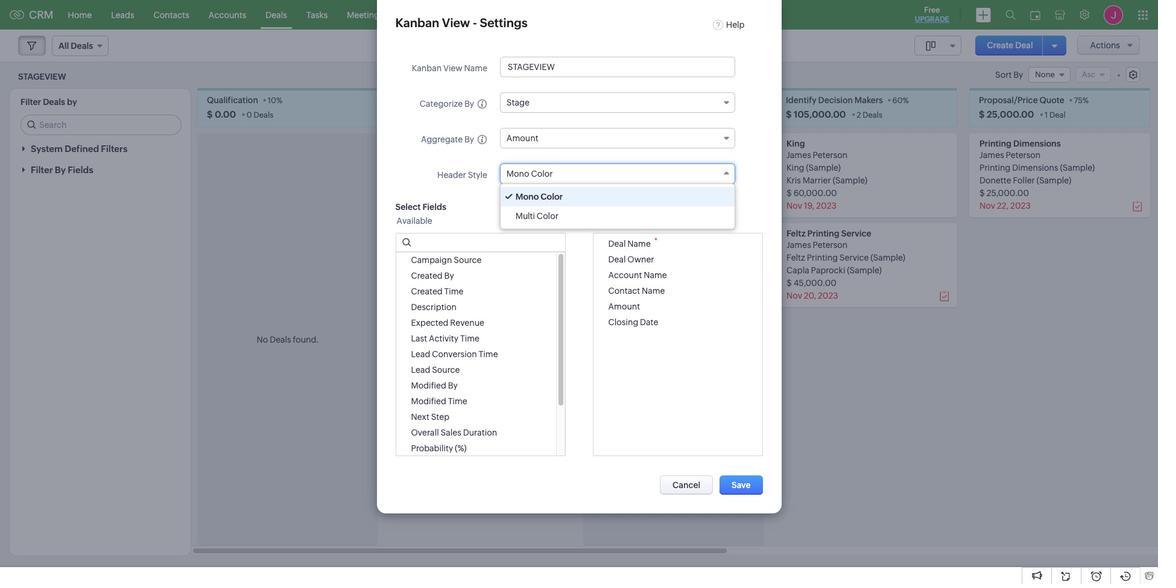Task type: describe. For each thing, give the bounding box(es) containing it.
(sample) up james venere (sample) link
[[433, 253, 468, 263]]

create menu image
[[976, 8, 991, 22]]

printing
[[980, 139, 1012, 149]]

create
[[988, 40, 1014, 50]]

deal name *
[[609, 237, 658, 248]]

truhlar and truhlar (sample) sage wieser (sample)
[[401, 163, 512, 185]]

$ inside king james peterson king (sample) kris marrier (sample) $ 60,000.00 nov 19, 2023
[[787, 188, 792, 198]]

meetings
[[347, 10, 384, 20]]

peterson for benton james peterson benton (sample) john butt (sample)
[[427, 420, 462, 430]]

-
[[473, 16, 477, 30]]

$ 420,000.00
[[400, 109, 462, 120]]

1 chemel from the top
[[401, 229, 432, 239]]

decision
[[819, 96, 853, 105]]

select fields
[[396, 202, 447, 212]]

$ 45,000.00 nov 20, 2023
[[787, 278, 839, 301]]

by down josephine darakjy (sample) link
[[448, 381, 458, 390]]

style
[[468, 170, 488, 180]]

peterson for king james peterson king (sample) kris marrier (sample) $ 60,000.00 nov 19, 2023
[[813, 150, 848, 160]]

4 deals
[[473, 111, 499, 120]]

aggregate
[[421, 135, 463, 144]]

contacts link
[[144, 0, 199, 29]]

17, inside chemel james peterson chemel (sample) james venere (sample) $ 70,000.00 nov 17, 2023
[[418, 291, 427, 301]]

next
[[411, 412, 430, 422]]

55,000.00
[[408, 368, 450, 378]]

sage
[[401, 176, 421, 185]]

2 lead from the top
[[411, 365, 430, 375]]

james venere (sample) link
[[401, 266, 491, 275]]

sort
[[996, 70, 1012, 80]]

4
[[473, 111, 478, 120]]

reports link
[[432, 0, 482, 29]]

kanban for kanban view name
[[412, 63, 442, 73]]

Mono Color field
[[500, 164, 736, 184]]

nov inside $ 45,000.00 nov 20, 2023
[[787, 291, 803, 301]]

mono inside option
[[516, 192, 539, 202]]

mono inside field
[[507, 169, 530, 179]]

$ inside $ 45,000.00 nov 20, 2023
[[787, 278, 792, 288]]

$ inside chemel james peterson chemel (sample) james venere (sample) $ 70,000.00 nov 17, 2023
[[401, 278, 406, 288]]

select
[[396, 202, 421, 212]]

chanay link
[[401, 319, 431, 328]]

create menu element
[[969, 0, 999, 29]]

tasks
[[307, 10, 328, 20]]

campaigns
[[491, 10, 536, 20]]

account
[[609, 270, 642, 280]]

time down james venere (sample) link
[[444, 287, 464, 296]]

nov for king james peterson king (sample) kris marrier (sample) $ 60,000.00 nov 19, 2023
[[787, 201, 803, 211]]

josephine darakjy (sample) link
[[401, 356, 508, 365]]

right panel element
[[593, 233, 763, 456]]

deals right the "4"
[[479, 111, 499, 120]]

2
[[857, 111, 861, 120]]

0 vertical spatial source
[[454, 255, 482, 265]]

2023 for chemel james peterson chemel (sample) james venere (sample) $ 70,000.00 nov 17, 2023
[[429, 291, 449, 301]]

0 deals for 10
[[247, 111, 274, 120]]

(sample) up the (%)
[[431, 433, 466, 443]]

create deal button
[[976, 36, 1046, 56]]

deals left tasks
[[266, 10, 287, 20]]

2023 inside $ 45,000.00 nov 20, 2023
[[818, 291, 839, 301]]

stageview
[[18, 72, 66, 81]]

2 modified from the top
[[411, 396, 446, 406]]

darakjy
[[442, 356, 471, 365]]

1 lead from the top
[[411, 349, 430, 359]]

james for chemel james peterson chemel (sample) james venere (sample) $ 70,000.00 nov 17, 2023
[[401, 240, 425, 250]]

and for truhlar and truhlar (sample) sage wieser (sample)
[[430, 163, 446, 173]]

20 %
[[469, 96, 485, 105]]

list box containing mono color
[[501, 184, 735, 229]]

found.
[[293, 335, 319, 345]]

printing dimensions link
[[980, 139, 1061, 149]]

2023 for chanay james peterson chanay (sample) josephine darakjy (sample) $ 55,000.00 nov 18, 2023
[[430, 381, 451, 391]]

2023 for king james peterson king (sample) kris marrier (sample) $ 60,000.00 nov 19, 2023
[[817, 201, 837, 211]]

Stage field
[[500, 92, 736, 113]]

chemel link
[[401, 229, 432, 239]]

1 deal
[[1045, 111, 1066, 120]]

donette foller (sample) link
[[980, 176, 1072, 185]]

multi
[[516, 211, 535, 221]]

aggregate by
[[421, 135, 474, 144]]

deals down 10
[[254, 111, 274, 120]]

header
[[438, 170, 466, 180]]

closing
[[609, 317, 639, 327]]

(sample) up kris marrier (sample) link
[[806, 163, 841, 173]]

$ 25,000.00
[[979, 109, 1035, 120]]

105,000.00
[[794, 109, 846, 120]]

1 benton from the top
[[401, 409, 430, 418]]

sort by
[[996, 70, 1024, 80]]

name up the 20 %
[[464, 63, 488, 73]]

peterson for chanay james peterson chanay (sample) josephine darakjy (sample) $ 55,000.00 nov 18, 2023
[[427, 330, 462, 340]]

1 modified from the top
[[411, 381, 446, 390]]

leads
[[111, 10, 134, 20]]

foller
[[1013, 176, 1035, 185]]

sales
[[441, 428, 462, 438]]

header style
[[438, 170, 488, 180]]

save button
[[720, 476, 763, 495]]

deals right no
[[270, 335, 291, 345]]

time right darakjy on the bottom of page
[[479, 349, 498, 359]]

color for mono color option
[[541, 192, 563, 202]]

$ 0.00 for value proposition
[[593, 109, 622, 120]]

proposal/price
[[979, 96, 1038, 105]]

1 17, from the top
[[418, 201, 427, 211]]

marrier
[[803, 176, 831, 185]]

multi color
[[516, 211, 559, 221]]

no
[[257, 335, 268, 345]]

2 king from the top
[[787, 163, 805, 173]]

venere
[[427, 266, 454, 275]]

search image
[[1006, 10, 1016, 20]]

needs analysis
[[400, 96, 460, 105]]

calls link
[[393, 0, 432, 29]]

actions
[[1091, 40, 1121, 50]]

king (sample) link
[[787, 163, 841, 173]]

nov for chanay james peterson chanay (sample) josephine darakjy (sample) $ 55,000.00 nov 18, 2023
[[401, 381, 416, 391]]

chemel james peterson chemel (sample) james venere (sample) $ 70,000.00 nov 17, 2023
[[401, 229, 491, 301]]

revenue
[[450, 318, 485, 328]]

and for truhlar and truhlar attys
[[431, 139, 447, 149]]

(sample) right the venere
[[456, 266, 491, 275]]

70,000.00
[[408, 278, 450, 288]]

kanban view name
[[412, 63, 488, 73]]

leads link
[[101, 0, 144, 29]]

deals right 2
[[863, 111, 883, 120]]

fields
[[423, 202, 447, 212]]

name down owner
[[644, 270, 667, 280]]

deals left by
[[43, 97, 65, 107]]

expected
[[411, 318, 449, 328]]

nov 17, 2023
[[401, 201, 449, 211]]

10 %
[[268, 96, 283, 105]]

0.00 for value proposition
[[601, 109, 622, 120]]

contact
[[609, 286, 640, 295]]

deal inside button
[[1016, 40, 1034, 50]]

by
[[67, 97, 77, 107]]

2023 down wieser
[[429, 201, 449, 211]]

(sample) down sales
[[439, 446, 474, 455]]

(sample) down truhlar and truhlar (sample) link
[[451, 176, 486, 185]]

$ 105,000.00
[[786, 109, 846, 120]]

value proposition
[[593, 96, 662, 105]]

view for name
[[444, 63, 463, 73]]

sage wieser (sample) link
[[401, 176, 486, 185]]

color inside field
[[531, 169, 553, 179]]

1 created from the top
[[411, 271, 443, 281]]

*
[[655, 237, 658, 245]]

free
[[925, 5, 941, 14]]

categorize by
[[420, 99, 474, 109]]

75 %
[[1074, 96, 1089, 105]]

proposition
[[616, 96, 662, 105]]

search element
[[999, 0, 1023, 30]]

campaigns link
[[482, 0, 546, 29]]

quote
[[1040, 96, 1065, 105]]

wieser
[[422, 176, 449, 185]]



Task type: locate. For each thing, give the bounding box(es) containing it.
0 vertical spatial amount
[[507, 133, 539, 143]]

home
[[68, 10, 92, 20]]

peterson
[[813, 150, 848, 160], [1006, 150, 1041, 160], [427, 240, 462, 250], [427, 330, 462, 340], [427, 420, 462, 430]]

james inside printing dimensions james peterson
[[980, 150, 1005, 160]]

value
[[593, 96, 615, 105]]

0 vertical spatial color
[[531, 169, 553, 179]]

left panel element
[[396, 233, 566, 456]]

calendar image
[[1031, 10, 1041, 20]]

1 vertical spatial kanban
[[412, 63, 442, 73]]

1 0 from the left
[[247, 111, 252, 120]]

by up the "4"
[[465, 99, 474, 109]]

0 horizontal spatial 0.00
[[215, 109, 236, 120]]

1 horizontal spatial 0 deals
[[633, 111, 660, 120]]

peterson for chemel james peterson chemel (sample) james venere (sample) $ 70,000.00 nov 17, 2023
[[427, 240, 462, 250]]

nov left "18,"
[[401, 381, 416, 391]]

chemel (sample) link
[[401, 253, 468, 263]]

stage
[[507, 98, 530, 107]]

(sample) right foller
[[1037, 176, 1072, 185]]

kanban for kanban view - settings
[[396, 16, 440, 30]]

peterson inside the chanay james peterson chanay (sample) josephine darakjy (sample) $ 55,000.00 nov 18, 2023
[[427, 330, 462, 340]]

truhlar and truhlar attys
[[401, 139, 500, 149]]

none text field inside left panel element
[[396, 234, 565, 252]]

mono right style
[[507, 169, 530, 179]]

deal right 'create'
[[1016, 40, 1034, 50]]

0 vertical spatial 17,
[[418, 201, 427, 211]]

modified down 55,000.00 at the bottom left of page
[[411, 381, 446, 390]]

None text field
[[396, 234, 565, 252]]

0 deals for value proposition
[[633, 111, 660, 120]]

0 horizontal spatial 0 deals
[[247, 111, 274, 120]]

nov for chemel james peterson chemel (sample) james venere (sample) $ 70,000.00 nov 17, 2023
[[401, 291, 416, 301]]

accounts
[[209, 10, 246, 20]]

mono color up multi
[[507, 169, 553, 179]]

no deals found.
[[257, 335, 319, 345]]

john butt (sample) link
[[401, 446, 474, 455]]

name inside 'deal name *'
[[628, 239, 651, 248]]

19,
[[804, 201, 815, 211]]

lead down last at the bottom left of the page
[[411, 349, 430, 359]]

1 vertical spatial and
[[430, 163, 446, 173]]

james up 70,000.00
[[401, 266, 425, 275]]

step
[[431, 412, 450, 422]]

kanban left the reports
[[396, 16, 440, 30]]

1 vertical spatial view
[[444, 63, 463, 73]]

james inside the chanay james peterson chanay (sample) josephine darakjy (sample) $ 55,000.00 nov 18, 2023
[[401, 330, 425, 340]]

0 vertical spatial mono
[[507, 169, 530, 179]]

source down conversion
[[432, 365, 460, 375]]

time up step
[[448, 396, 467, 406]]

nov left 19,
[[787, 201, 803, 211]]

nov up available
[[401, 201, 416, 211]]

1 vertical spatial created
[[411, 287, 443, 296]]

0 vertical spatial and
[[431, 139, 447, 149]]

view
[[442, 16, 470, 30], [444, 63, 463, 73]]

chemel
[[401, 229, 432, 239], [401, 253, 431, 263]]

Kanban View Name text field
[[501, 57, 735, 77]]

available
[[397, 216, 433, 226]]

mono up multi
[[516, 192, 539, 202]]

2 0 deals from the left
[[633, 111, 660, 120]]

1 0 deals from the left
[[247, 111, 274, 120]]

james for king james peterson king (sample) kris marrier (sample) $ 60,000.00 nov 19, 2023
[[787, 150, 812, 160]]

kanban
[[396, 16, 440, 30], [412, 63, 442, 73]]

2 vertical spatial color
[[537, 211, 559, 221]]

kanban up needs analysis
[[412, 63, 442, 73]]

0 deals down 10
[[247, 111, 274, 120]]

and inside truhlar and truhlar (sample) sage wieser (sample)
[[430, 163, 446, 173]]

% for $ 105,000.00
[[903, 96, 909, 105]]

chanay
[[401, 319, 431, 328], [401, 343, 431, 353]]

0 for value proposition
[[633, 111, 638, 120]]

peterson inside king james peterson king (sample) kris marrier (sample) $ 60,000.00 nov 19, 2023
[[813, 150, 848, 160]]

2 chemel from the top
[[401, 253, 431, 263]]

view up analysis
[[444, 63, 463, 73]]

view for -
[[442, 16, 470, 30]]

butt
[[421, 446, 438, 455]]

attys
[[479, 139, 500, 149]]

amount inside deal owner account name contact name amount closing date
[[609, 302, 640, 311]]

0 vertical spatial lead
[[411, 349, 430, 359]]

1 horizontal spatial 0
[[633, 111, 638, 120]]

donette foller (sample)
[[980, 176, 1072, 185]]

chanay james peterson chanay (sample) josephine darakjy (sample) $ 55,000.00 nov 18, 2023
[[401, 319, 508, 391]]

2023 inside the chanay james peterson chanay (sample) josephine darakjy (sample) $ 55,000.00 nov 18, 2023
[[430, 381, 451, 391]]

by down chemel (sample) link
[[444, 271, 454, 281]]

probability
[[411, 444, 453, 453]]

0 vertical spatial chanay
[[401, 319, 431, 328]]

2023 right 20,
[[818, 291, 839, 301]]

analysis
[[427, 96, 460, 105]]

makers
[[855, 96, 883, 105]]

upgrade
[[915, 15, 950, 24]]

2 benton from the top
[[401, 433, 429, 443]]

peterson inside printing dimensions james peterson
[[1006, 150, 1041, 160]]

2023 inside chemel james peterson chemel (sample) james venere (sample) $ 70,000.00 nov 17, 2023
[[429, 291, 449, 301]]

chemel down chemel link
[[401, 253, 431, 263]]

conversion
[[432, 349, 477, 359]]

0 horizontal spatial amount
[[507, 133, 539, 143]]

james for chanay james peterson chanay (sample) josephine darakjy (sample) $ 55,000.00 nov 18, 2023
[[401, 330, 425, 340]]

Amount field
[[500, 128, 736, 148]]

king up kris on the right top of page
[[787, 163, 805, 173]]

2 17, from the top
[[418, 291, 427, 301]]

by for sort by
[[1014, 70, 1024, 80]]

crm
[[29, 8, 53, 21]]

benton up john
[[401, 433, 429, 443]]

king james peterson king (sample) kris marrier (sample) $ 60,000.00 nov 19, 2023
[[787, 139, 868, 211]]

2023 down 55,000.00 at the bottom left of page
[[430, 381, 451, 391]]

1 vertical spatial color
[[541, 192, 563, 202]]

king up king (sample) link
[[787, 139, 805, 149]]

deal inside 'deal name *'
[[609, 239, 626, 248]]

chanay up last at the bottom left of the page
[[401, 319, 431, 328]]

amount down contact
[[609, 302, 640, 311]]

1 vertical spatial 17,
[[418, 291, 427, 301]]

benton james peterson benton (sample) john butt (sample)
[[401, 409, 474, 455]]

2 0.00 from the left
[[601, 109, 622, 120]]

color
[[531, 169, 553, 179], [541, 192, 563, 202], [537, 211, 559, 221]]

3 % from the left
[[903, 96, 909, 105]]

source
[[454, 255, 482, 265], [432, 365, 460, 375]]

mono color inside option
[[516, 192, 563, 202]]

nov inside the chanay james peterson chanay (sample) josephine darakjy (sample) $ 55,000.00 nov 18, 2023
[[401, 381, 416, 391]]

mono color up multi color
[[516, 192, 563, 202]]

0 vertical spatial created
[[411, 271, 443, 281]]

nov inside chemel james peterson chemel (sample) james venere (sample) $ 70,000.00 nov 17, 2023
[[401, 291, 416, 301]]

amount right attys
[[507, 133, 539, 143]]

mono color inside field
[[507, 169, 553, 179]]

multi color option
[[501, 206, 735, 226]]

0 vertical spatial benton
[[401, 409, 430, 418]]

identify decision makers
[[786, 96, 883, 105]]

$ 0.00 for 10
[[207, 109, 236, 120]]

1 vertical spatial amount
[[609, 302, 640, 311]]

owner
[[628, 254, 654, 264]]

0
[[247, 111, 252, 120], [633, 111, 638, 120]]

1 chanay from the top
[[401, 319, 431, 328]]

settings
[[480, 16, 528, 30]]

name right contact
[[642, 286, 665, 295]]

1 vertical spatial modified
[[411, 396, 446, 406]]

0 vertical spatial mono color
[[507, 169, 553, 179]]

0 horizontal spatial 0
[[247, 111, 252, 120]]

calls
[[403, 10, 422, 20]]

0 vertical spatial modified
[[411, 381, 446, 390]]

nov down 70,000.00
[[401, 291, 416, 301]]

0 horizontal spatial $ 0.00
[[207, 109, 236, 120]]

1 vertical spatial benton
[[401, 433, 429, 443]]

2 $ 0.00 from the left
[[593, 109, 622, 120]]

meetings link
[[338, 0, 393, 29]]

0 vertical spatial view
[[442, 16, 470, 30]]

1 vertical spatial lead
[[411, 365, 430, 375]]

0 vertical spatial chemel
[[401, 229, 432, 239]]

peterson up benton (sample) link
[[427, 420, 462, 430]]

tasks link
[[297, 0, 338, 29]]

(sample) up josephine darakjy (sample) link
[[432, 343, 467, 353]]

lead up "18,"
[[411, 365, 430, 375]]

nov left 20,
[[787, 291, 803, 301]]

peterson down printing dimensions link
[[1006, 150, 1041, 160]]

james inside the benton james peterson benton (sample) john butt (sample)
[[401, 420, 425, 430]]

and up wieser
[[430, 163, 446, 173]]

benton (sample) link
[[401, 433, 466, 443]]

% for $ 420,000.00
[[479, 96, 485, 105]]

2 % from the left
[[479, 96, 485, 105]]

deal down multi color option
[[609, 239, 626, 248]]

deal
[[1016, 40, 1034, 50], [1050, 111, 1066, 120], [609, 239, 626, 248], [609, 254, 626, 264]]

1 vertical spatial mono color
[[516, 192, 563, 202]]

%
[[276, 96, 283, 105], [479, 96, 485, 105], [903, 96, 909, 105], [1083, 96, 1089, 105]]

james down king link
[[787, 150, 812, 160]]

1 vertical spatial chemel
[[401, 253, 431, 263]]

source up james venere (sample) link
[[454, 255, 482, 265]]

kris marrier (sample) link
[[787, 176, 868, 185]]

4 % from the left
[[1083, 96, 1089, 105]]

by right sort
[[1014, 70, 1024, 80]]

1 vertical spatial source
[[432, 365, 460, 375]]

cancel button
[[660, 476, 713, 495]]

identify
[[786, 96, 817, 105]]

60 %
[[893, 96, 909, 105]]

james for benton james peterson benton (sample) john butt (sample)
[[401, 420, 425, 430]]

2023 up "description"
[[429, 291, 449, 301]]

17,
[[418, 201, 427, 211], [418, 291, 427, 301]]

2023 inside king james peterson king (sample) kris marrier (sample) $ 60,000.00 nov 19, 2023
[[817, 201, 837, 211]]

by left attys
[[465, 135, 474, 144]]

1 king from the top
[[787, 139, 805, 149]]

chemel down available
[[401, 229, 432, 239]]

proposal/price quote
[[979, 96, 1065, 105]]

king link
[[787, 139, 805, 149]]

2 0 from the left
[[633, 111, 638, 120]]

list box
[[501, 184, 735, 229]]

james down 'chanay' link
[[401, 330, 425, 340]]

mono color option
[[501, 187, 735, 206]]

1 $ 0.00 from the left
[[207, 109, 236, 120]]

peterson inside the benton james peterson benton (sample) john butt (sample)
[[427, 420, 462, 430]]

1 vertical spatial chanay
[[401, 343, 431, 353]]

save
[[732, 480, 751, 490]]

donette
[[980, 176, 1012, 185]]

0.00
[[215, 109, 236, 120], [601, 109, 622, 120]]

benton up overall at the bottom left of page
[[401, 409, 430, 418]]

1 horizontal spatial $ 0.00
[[593, 109, 622, 120]]

$ inside the chanay james peterson chanay (sample) josephine darakjy (sample) $ 55,000.00 nov 18, 2023
[[401, 368, 406, 378]]

description
[[411, 302, 457, 312]]

(sample) down attys
[[477, 163, 512, 173]]

2 chanay from the top
[[401, 343, 431, 353]]

1 vertical spatial king
[[787, 163, 805, 173]]

0.00 for 10
[[215, 109, 236, 120]]

1 0.00 from the left
[[215, 109, 236, 120]]

(sample) right the marrier
[[833, 176, 868, 185]]

josephine
[[401, 356, 441, 365]]

0 deals down proposition
[[633, 111, 660, 120]]

by for categorize by
[[465, 99, 474, 109]]

1 horizontal spatial 0.00
[[601, 109, 622, 120]]

created down the campaign
[[411, 271, 443, 281]]

james down benton link
[[401, 420, 425, 430]]

17, up available
[[418, 201, 427, 211]]

amount inside field
[[507, 133, 539, 143]]

25,000.00
[[987, 109, 1035, 120]]

Search text field
[[21, 115, 181, 135]]

james down chemel link
[[401, 240, 425, 250]]

peterson up king (sample) link
[[813, 150, 848, 160]]

nov inside king james peterson king (sample) kris marrier (sample) $ 60,000.00 nov 19, 2023
[[787, 201, 803, 211]]

(sample) right darakjy on the bottom of page
[[473, 356, 508, 365]]

home link
[[58, 0, 101, 29]]

peterson inside chemel james peterson chemel (sample) james venere (sample) $ 70,000.00 nov 17, 2023
[[427, 240, 462, 250]]

0 vertical spatial king
[[787, 139, 805, 149]]

1 horizontal spatial amount
[[609, 302, 640, 311]]

help
[[726, 20, 745, 30]]

2 created from the top
[[411, 287, 443, 296]]

view left -
[[442, 16, 470, 30]]

deal up "account"
[[609, 254, 626, 264]]

james inside king james peterson king (sample) kris marrier (sample) $ 60,000.00 nov 19, 2023
[[787, 150, 812, 160]]

deals down proposition
[[640, 111, 660, 120]]

peterson up chanay (sample) link
[[427, 330, 462, 340]]

created up "description"
[[411, 287, 443, 296]]

$
[[207, 109, 213, 120], [400, 109, 406, 120], [593, 109, 599, 120], [786, 109, 792, 120], [979, 109, 985, 120], [787, 188, 792, 198], [401, 278, 406, 288], [787, 278, 792, 288], [401, 368, 406, 378]]

campaign
[[411, 255, 452, 265]]

peterson up chemel (sample) link
[[427, 240, 462, 250]]

accounts link
[[199, 0, 256, 29]]

deal inside deal owner account name contact name amount closing date
[[609, 254, 626, 264]]

modified down "18,"
[[411, 396, 446, 406]]

1 vertical spatial mono
[[516, 192, 539, 202]]

name up owner
[[628, 239, 651, 248]]

deal right 1
[[1050, 111, 1066, 120]]

17, down 70,000.00
[[418, 291, 427, 301]]

0 vertical spatial kanban
[[396, 16, 440, 30]]

last
[[411, 334, 427, 343]]

create deal
[[988, 40, 1034, 50]]

truhlar and truhlar attys link
[[401, 139, 500, 149]]

time down revenue
[[460, 334, 480, 343]]

activity
[[429, 334, 459, 343]]

color for multi color option
[[537, 211, 559, 221]]

james down "printing"
[[980, 150, 1005, 160]]

0 for 10
[[247, 111, 252, 120]]

chanay up josephine in the left of the page
[[401, 343, 431, 353]]

and down 420,000.00
[[431, 139, 447, 149]]

2023 down the 60,000.00
[[817, 201, 837, 211]]

by for aggregate by
[[465, 135, 474, 144]]

modified
[[411, 381, 446, 390], [411, 396, 446, 406]]

1 % from the left
[[276, 96, 283, 105]]

% for $ 25,000.00
[[1083, 96, 1089, 105]]



Task type: vqa. For each thing, say whether or not it's contained in the screenshot.
"left panel" element
yes



